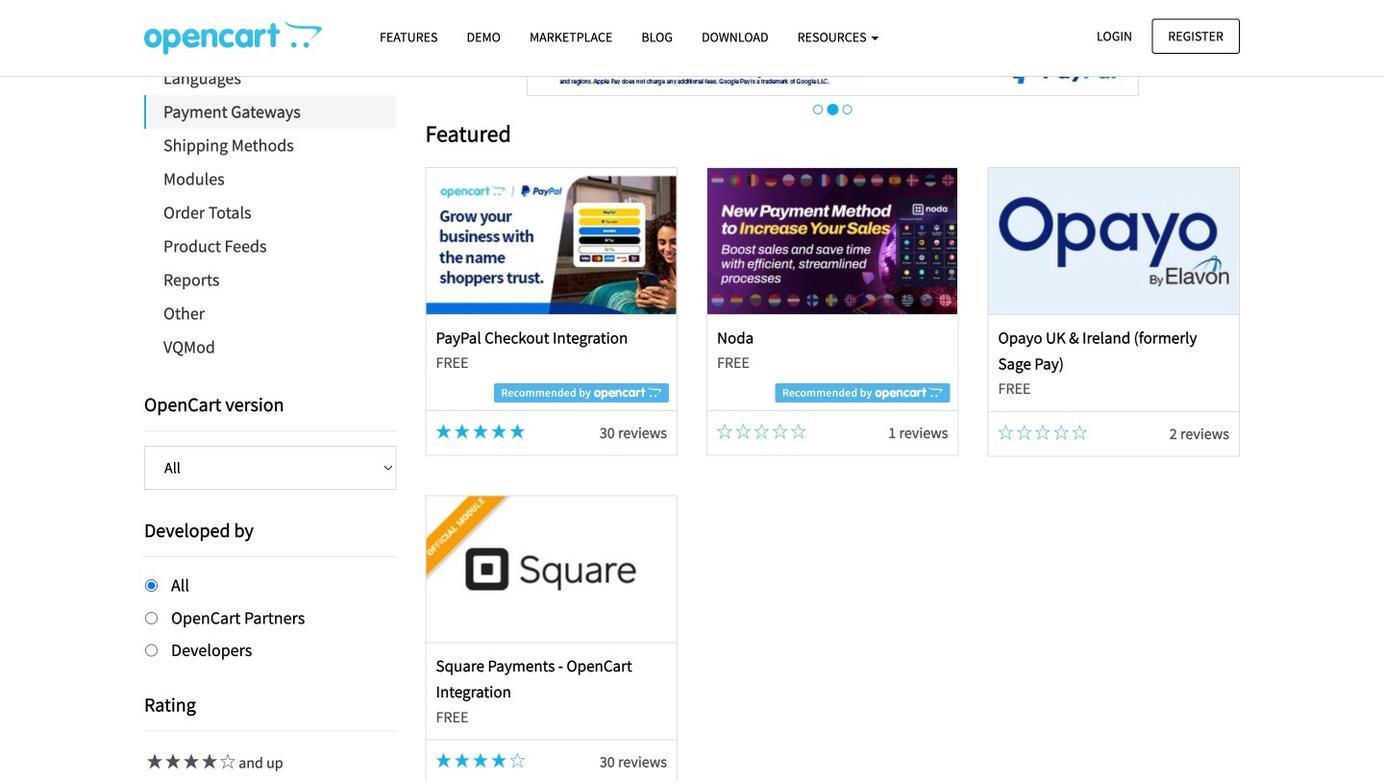 Task type: locate. For each thing, give the bounding box(es) containing it.
None radio
[[145, 580, 158, 592], [145, 612, 158, 625], [145, 645, 158, 657], [145, 580, 158, 592], [145, 612, 158, 625], [145, 645, 158, 657]]

star light image
[[436, 424, 451, 439], [473, 424, 488, 439], [510, 424, 525, 439], [181, 754, 199, 769], [199, 754, 217, 769]]

noda image
[[708, 168, 958, 314]]

star light image
[[454, 424, 470, 439], [491, 424, 507, 439], [436, 753, 451, 768], [454, 753, 470, 768], [473, 753, 488, 768], [491, 753, 507, 768], [144, 754, 162, 769], [162, 754, 181, 769]]

star light o image
[[735, 424, 751, 439], [772, 424, 788, 439], [998, 425, 1013, 440], [1017, 425, 1032, 440], [1072, 425, 1087, 440], [510, 753, 525, 768], [217, 754, 235, 769]]

star light o image
[[717, 424, 732, 439], [754, 424, 769, 439], [791, 424, 806, 439], [1035, 425, 1050, 440], [1053, 425, 1069, 440]]



Task type: vqa. For each thing, say whether or not it's contained in the screenshot.
home image
no



Task type: describe. For each thing, give the bounding box(es) containing it.
square payments - opencart integration image
[[426, 496, 676, 642]]

paypal checkout integration image
[[426, 168, 676, 314]]

opencart payment gateways image
[[144, 20, 322, 55]]

opayo uk & ireland (formerly sage pay) image
[[989, 168, 1239, 314]]

paypal payment gateway image
[[526, 0, 1139, 96]]



